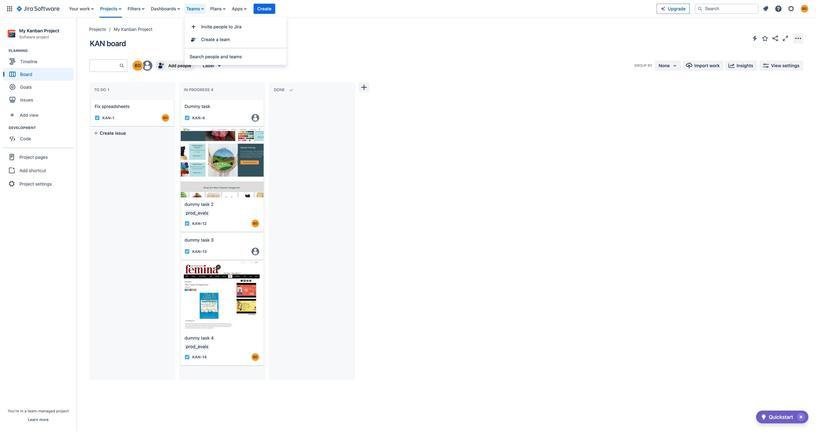Task type: vqa. For each thing, say whether or not it's contained in the screenshot.
dialog
no



Task type: locate. For each thing, give the bounding box(es) containing it.
2 vertical spatial task image
[[185, 355, 190, 360]]

create issue image
[[86, 95, 94, 103], [176, 95, 184, 103]]

1 vertical spatial task image
[[185, 249, 190, 254]]

1 vertical spatial heading
[[9, 125, 76, 131]]

None search field
[[695, 4, 759, 14]]

list
[[66, 0, 657, 18], [761, 3, 813, 15]]

development image
[[1, 124, 9, 132]]

1 heading from the top
[[9, 48, 76, 53]]

0 horizontal spatial list item
[[185, 0, 207, 18]]

planning image
[[1, 47, 9, 55]]

2 task image from the top
[[185, 249, 190, 254]]

appswitcher icon image
[[6, 5, 13, 13]]

1 vertical spatial task image
[[185, 221, 190, 226]]

task image
[[185, 115, 190, 121], [185, 249, 190, 254]]

2 create issue image from the left
[[176, 95, 184, 103]]

group
[[185, 19, 287, 48], [3, 48, 76, 108], [3, 125, 76, 147], [3, 148, 74, 193]]

heading for development image in the top left of the page
[[9, 125, 76, 131]]

2 heading from the top
[[9, 125, 76, 131]]

add people image
[[157, 62, 165, 70]]

banner
[[0, 0, 817, 18]]

0 horizontal spatial create issue image
[[86, 95, 94, 103]]

1 horizontal spatial list item
[[254, 0, 275, 18]]

task image
[[95, 115, 100, 121], [185, 221, 190, 226], [185, 355, 190, 360]]

1 create issue image from the left
[[86, 95, 94, 103]]

create issue image down to do element
[[86, 95, 94, 103]]

notifications image
[[762, 5, 770, 13]]

sidebar navigation image
[[70, 26, 84, 38]]

list item
[[185, 0, 207, 18], [254, 0, 275, 18]]

jira software image
[[17, 5, 59, 13], [17, 5, 59, 13]]

create issue image down in progress element
[[176, 95, 184, 103]]

enter full screen image
[[782, 35, 790, 42]]

settings image
[[788, 5, 796, 13]]

in progress element
[[184, 88, 215, 92]]

star kan board image
[[762, 35, 769, 42]]

heading
[[9, 48, 76, 53], [9, 125, 76, 131]]

0 vertical spatial task image
[[185, 115, 190, 121]]

automations menu button icon image
[[752, 34, 759, 42]]

1 horizontal spatial create issue image
[[176, 95, 184, 103]]

sidebar element
[[0, 18, 77, 432]]

view settings image
[[763, 62, 770, 70]]

0 vertical spatial heading
[[9, 48, 76, 53]]

1 task image from the top
[[185, 115, 190, 121]]



Task type: describe. For each thing, give the bounding box(es) containing it.
Search field
[[695, 4, 759, 14]]

create issue image for to do element
[[86, 95, 94, 103]]

heading for planning 'icon'
[[9, 48, 76, 53]]

1 horizontal spatial list
[[761, 3, 813, 15]]

your profile and settings image
[[801, 5, 809, 13]]

0 vertical spatial task image
[[95, 115, 100, 121]]

import image
[[686, 62, 694, 70]]

goal image
[[10, 84, 15, 90]]

Search this board text field
[[90, 60, 119, 71]]

help image
[[775, 5, 783, 13]]

to do element
[[94, 88, 111, 92]]

1 list item from the left
[[185, 0, 207, 18]]

0 horizontal spatial list
[[66, 0, 657, 18]]

more actions image
[[795, 35, 803, 42]]

create column image
[[360, 84, 368, 91]]

search image
[[698, 6, 703, 11]]

2 list item from the left
[[254, 0, 275, 18]]

create issue image for in progress element
[[176, 95, 184, 103]]

dismiss quickstart image
[[797, 412, 807, 423]]

primary element
[[4, 0, 657, 18]]

check image
[[761, 414, 768, 421]]



